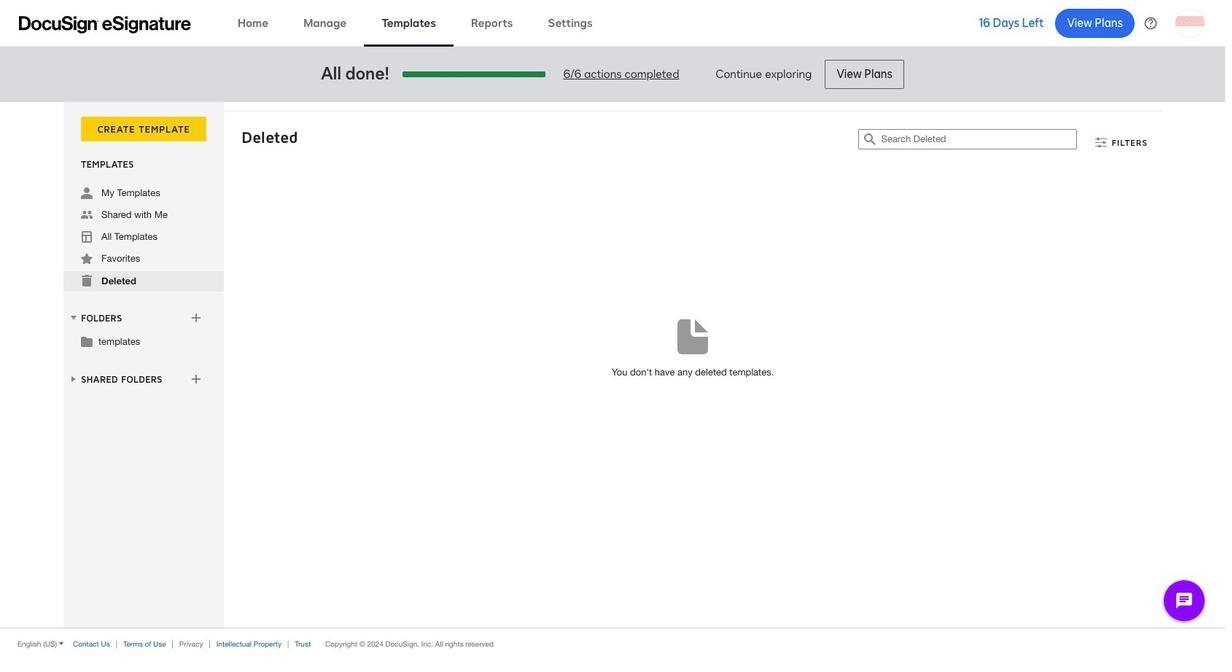 Task type: locate. For each thing, give the bounding box(es) containing it.
templates image
[[81, 231, 93, 243]]

your uploaded profile image image
[[1176, 8, 1205, 38]]

view folders image
[[68, 312, 80, 324]]

user image
[[81, 188, 93, 199]]

star filled image
[[81, 253, 93, 265]]

Search Deleted text field
[[882, 130, 1077, 149]]

shared image
[[81, 209, 93, 221]]



Task type: vqa. For each thing, say whether or not it's contained in the screenshot.
View Shared Folders image
yes



Task type: describe. For each thing, give the bounding box(es) containing it.
more info region
[[0, 628, 1226, 660]]

folder image
[[81, 336, 93, 347]]

trash image
[[81, 275, 93, 287]]

docusign esignature image
[[19, 16, 191, 33]]

view shared folders image
[[68, 373, 80, 385]]

secondary navigation region
[[63, 102, 1166, 628]]



